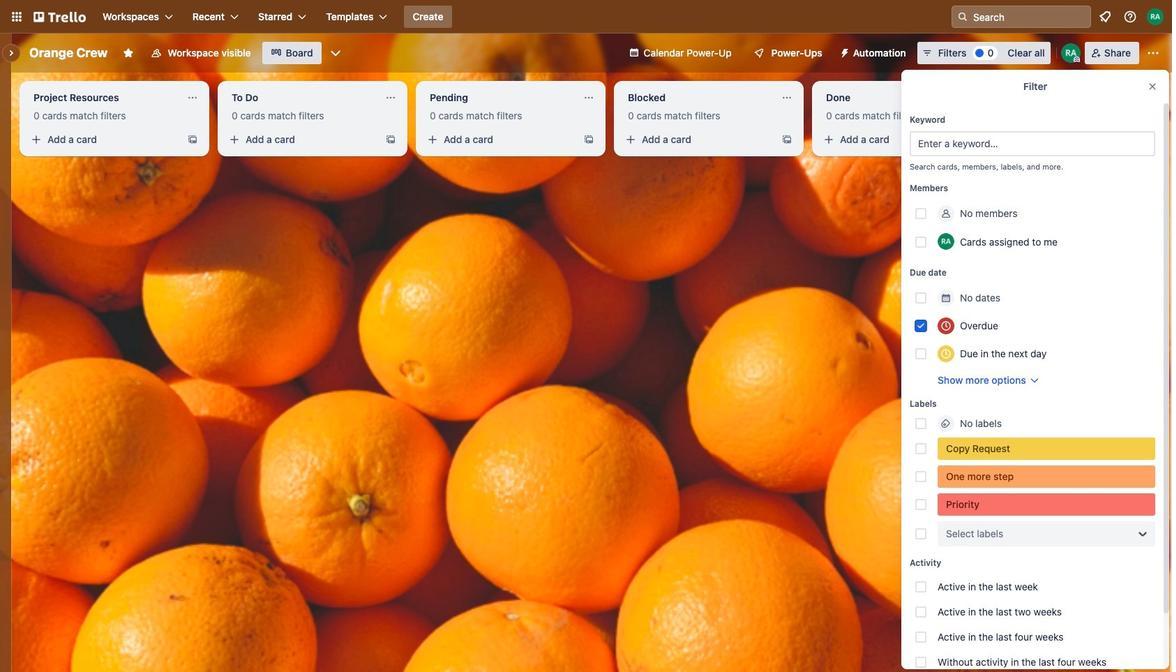 Task type: describe. For each thing, give the bounding box(es) containing it.
1 create from template… image from the left
[[187, 134, 198, 145]]

Search field
[[969, 7, 1091, 27]]

primary element
[[0, 0, 1172, 33]]

2 create from template… image from the left
[[583, 134, 595, 145]]

customize views image
[[329, 46, 342, 60]]

search image
[[957, 11, 969, 22]]

1 vertical spatial ruby anderson (rubyanderson7) image
[[1061, 43, 1081, 63]]

color: yellow, title: "copy request" element
[[938, 438, 1156, 460]]

Board name text field
[[22, 42, 115, 64]]

open information menu image
[[1124, 10, 1137, 24]]



Task type: vqa. For each thing, say whether or not it's contained in the screenshot.
the left Jeremy Miller (jeremymiller198) 'image'
no



Task type: locate. For each thing, give the bounding box(es) containing it.
this member is an admin of this board. image
[[1074, 57, 1080, 63]]

3 create from template… image from the left
[[980, 134, 991, 145]]

1 create from template… image from the left
[[385, 134, 396, 145]]

back to home image
[[33, 6, 86, 28]]

None text field
[[223, 87, 380, 109], [620, 87, 776, 109], [223, 87, 380, 109], [620, 87, 776, 109]]

0 notifications image
[[1097, 8, 1114, 25]]

create from template… image
[[187, 134, 198, 145], [583, 134, 595, 145]]

ruby anderson (rubyanderson7) image
[[1147, 8, 1164, 25], [1061, 43, 1081, 63], [938, 233, 955, 250]]

1 horizontal spatial create from template… image
[[583, 134, 595, 145]]

0 horizontal spatial create from template… image
[[385, 134, 396, 145]]

show menu image
[[1147, 46, 1160, 60]]

close popover image
[[1147, 81, 1158, 92]]

1 horizontal spatial ruby anderson (rubyanderson7) image
[[1061, 43, 1081, 63]]

2 vertical spatial ruby anderson (rubyanderson7) image
[[938, 233, 955, 250]]

Enter a keyword… text field
[[910, 131, 1156, 156]]

create from template… image
[[385, 134, 396, 145], [782, 134, 793, 145], [980, 134, 991, 145]]

0 vertical spatial ruby anderson (rubyanderson7) image
[[1147, 8, 1164, 25]]

0 horizontal spatial create from template… image
[[187, 134, 198, 145]]

None text field
[[25, 87, 181, 109], [421, 87, 578, 109], [818, 87, 974, 109], [25, 87, 181, 109], [421, 87, 578, 109], [818, 87, 974, 109]]

0 horizontal spatial ruby anderson (rubyanderson7) image
[[938, 233, 955, 250]]

color: red, title: "priority" element
[[938, 493, 1156, 516]]

2 horizontal spatial create from template… image
[[980, 134, 991, 145]]

2 create from template… image from the left
[[782, 134, 793, 145]]

color: orange, title: "one more step" element
[[938, 465, 1156, 488]]

1 horizontal spatial create from template… image
[[782, 134, 793, 145]]

2 horizontal spatial ruby anderson (rubyanderson7) image
[[1147, 8, 1164, 25]]

sm image
[[834, 42, 853, 61]]

star or unstar board image
[[123, 47, 134, 59]]



